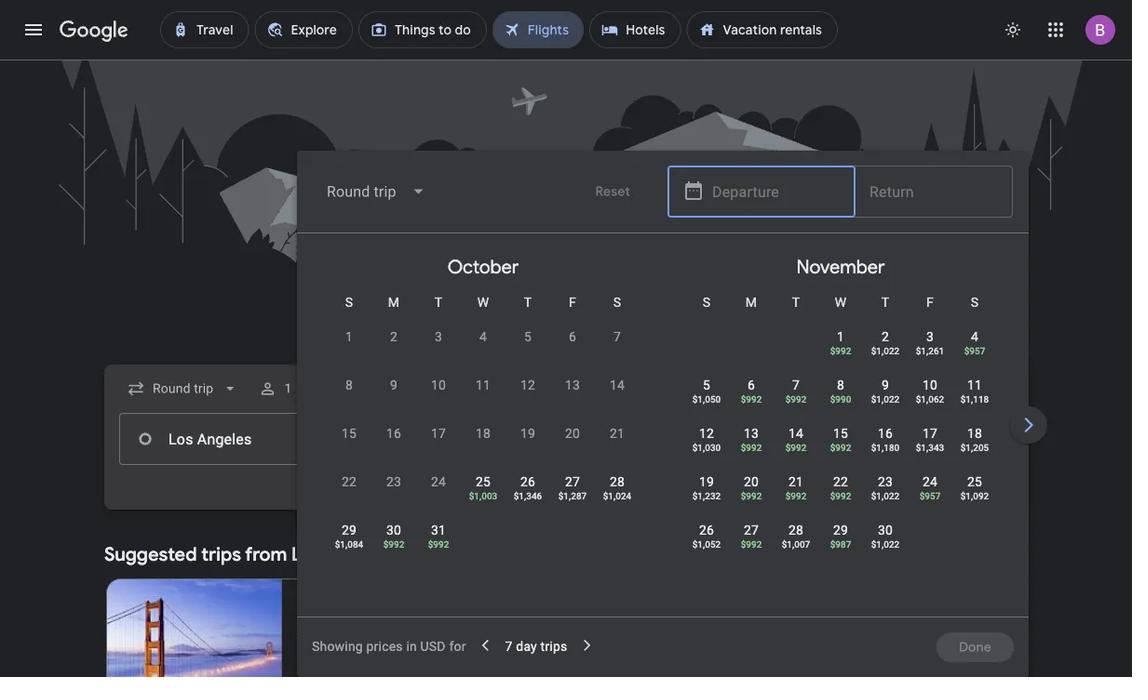 Task type: describe. For each thing, give the bounding box(es) containing it.
15 for 15 $992
[[833, 426, 848, 441]]

showing prices in usd for
[[312, 639, 466, 655]]

$992 for 13
[[741, 442, 762, 453]]

suggested trips from los angeles
[[104, 543, 395, 567]]

23 button
[[372, 473, 416, 518]]

28 $1,007
[[782, 523, 810, 550]]

4 s from the left
[[971, 295, 979, 310]]

7 day trips
[[505, 639, 567, 655]]

francisco
[[326, 595, 394, 614]]

3 s from the left
[[703, 295, 711, 310]]

explore destinations button
[[858, 540, 1028, 570]]

wed, oct 18 element
[[476, 425, 491, 443]]

sat, nov 11 element
[[967, 376, 982, 395]]

26 for 26 $1,052
[[699, 523, 714, 538]]

20 button
[[550, 425, 595, 469]]

1 hr 22 min
[[381, 634, 448, 649]]

15 button
[[327, 425, 372, 469]]

$1,022 for 30
[[871, 539, 900, 550]]

29 $987
[[830, 523, 851, 550]]

29 $1,084
[[335, 523, 363, 550]]

, 1092 us dollars element
[[961, 491, 989, 502]]

row containing 8
[[327, 368, 640, 421]]

tue, nov 21 element
[[789, 473, 804, 492]]

fri, nov 3 element
[[927, 328, 934, 346]]

flights
[[490, 265, 642, 331]]

27 $992
[[741, 523, 762, 550]]

5 button
[[506, 328, 550, 372]]

26 $1,052
[[693, 523, 721, 550]]

$992 for 21
[[786, 491, 807, 502]]

m for october
[[388, 295, 400, 310]]

$1,022 for 2
[[871, 345, 900, 357]]

9 for 9
[[390, 378, 398, 393]]

30 $1,022
[[871, 523, 900, 550]]

1 button
[[327, 328, 372, 372]]

4 button
[[461, 328, 506, 372]]

Departure text field
[[711, 414, 840, 465]]

, 1118 us dollars element
[[961, 394, 989, 405]]

row containing 22
[[327, 465, 640, 518]]

4 for 4
[[480, 329, 487, 345]]

18 button
[[461, 425, 506, 469]]

30 for 30 $1,022
[[878, 523, 893, 538]]

min
[[426, 634, 448, 649]]

2 for 2
[[390, 329, 398, 345]]

20 for 20
[[565, 426, 580, 441]]

9 button
[[372, 376, 416, 421]]

wed, nov 8 element
[[837, 376, 845, 395]]

, 992 us dollars element for 13
[[741, 442, 762, 453]]

15 for 15
[[342, 426, 357, 441]]

2 for 2 $1,022
[[882, 329, 889, 345]]

21 for 21 $992
[[789, 474, 804, 490]]

13 for 13 $992
[[744, 426, 759, 441]]

, 992 us dollars element for 31
[[428, 539, 449, 550]]

19 $1,232
[[693, 474, 721, 502]]

26 $1,346
[[514, 474, 542, 502]]

thu, oct 5 element
[[524, 328, 532, 346]]

search
[[558, 500, 601, 517]]

, 1022 us dollars element for 30
[[871, 539, 900, 550]]

for
[[449, 639, 466, 655]]

7 for 7 day trips
[[505, 639, 513, 655]]

18 for 18 $1,205
[[967, 426, 982, 441]]

suggested
[[104, 543, 197, 567]]

row containing 29
[[327, 513, 461, 566]]

2 – 11
[[323, 615, 360, 630]]

tue, nov 7 element
[[792, 376, 800, 395]]

8 button
[[327, 376, 372, 421]]

12 button
[[506, 376, 550, 421]]

16 button
[[372, 425, 416, 469]]

tue, oct 10 element
[[431, 376, 446, 395]]

7 $992
[[786, 378, 807, 405]]

29 for 29 $1,084
[[342, 523, 357, 538]]

wed, nov 1 element
[[837, 328, 845, 346]]

11 for 11 $1,118
[[967, 378, 982, 393]]

1 inside popup button
[[284, 381, 292, 397]]

, 992 us dollars element for 1
[[830, 345, 851, 357]]

, 1062 us dollars element
[[916, 394, 945, 405]]

3 t from the left
[[792, 295, 800, 310]]

22 $992
[[830, 474, 851, 502]]

$1,287
[[558, 491, 587, 502]]

thu, nov 16 element
[[878, 425, 893, 443]]

row containing 15
[[327, 416, 640, 469]]

17 $1,343
[[916, 426, 945, 453]]

explore
[[880, 547, 926, 563]]

21 for 21
[[610, 426, 625, 441]]

$957 for 24
[[920, 491, 941, 502]]

, 1022 us dollars element for 9
[[871, 394, 900, 405]]

$992 for 14
[[786, 442, 807, 453]]

$1,180
[[871, 442, 900, 453]]

mon, oct 2 element
[[390, 328, 398, 346]]

11 button
[[461, 376, 506, 421]]

14 $992
[[786, 426, 807, 453]]

13 $992
[[741, 426, 762, 453]]

19 for 19 $1,232
[[699, 474, 714, 490]]

m for november
[[746, 295, 757, 310]]

, 1050 us dollars element
[[693, 394, 721, 405]]

$1,232
[[693, 491, 721, 502]]

23 for 23
[[386, 474, 401, 490]]

sat, nov 4 element
[[971, 328, 979, 346]]

23 for 23 $1,022
[[878, 474, 893, 490]]

13 button
[[550, 376, 595, 421]]

, 1180 us dollars element
[[871, 442, 900, 453]]

tue, oct 24 element
[[431, 473, 446, 492]]

31
[[431, 523, 446, 538]]

sun, nov 5 element
[[703, 376, 711, 395]]

sun, oct 22 element
[[342, 473, 357, 492]]

13 for 13
[[565, 378, 580, 393]]

, 992 us dollars element for 15
[[830, 442, 851, 453]]

thu, oct 19 element
[[520, 425, 536, 443]]

san
[[297, 595, 322, 614]]

$1,007
[[782, 539, 810, 550]]

3 $1,261
[[916, 329, 945, 357]]

31 $992
[[428, 523, 449, 550]]

Return text field
[[870, 167, 998, 217]]

17 for 17 $1,343
[[923, 426, 938, 441]]

sat, nov 25 element
[[967, 473, 982, 492]]

28 for 28 $1,024
[[610, 474, 625, 490]]

25 $1,003
[[469, 474, 498, 502]]

sat, oct 7 element
[[614, 328, 621, 346]]

$992 for 15
[[830, 442, 851, 453]]

12 for 12
[[520, 378, 536, 393]]

$992 for 20
[[741, 491, 762, 502]]

21 button
[[595, 425, 640, 469]]

18 for 18
[[476, 426, 491, 441]]

thu, nov 23 element
[[878, 473, 893, 492]]

, 1287 us dollars element
[[558, 491, 587, 502]]

showing
[[312, 639, 363, 655]]

, 992 us dollars element for 6
[[741, 394, 762, 405]]

$1,030
[[693, 442, 721, 453]]

sat, oct 14 element
[[610, 376, 625, 395]]

mon, oct 9 element
[[390, 376, 398, 395]]

25 $1,092
[[961, 474, 989, 502]]

14 for 14
[[610, 378, 625, 393]]

angeles
[[325, 543, 395, 567]]

usd
[[421, 639, 446, 655]]

24 $957
[[920, 474, 941, 502]]

san francisco dec 2 – 11
[[297, 595, 394, 630]]

grid inside flight search field
[[305, 241, 1132, 629]]

hr
[[392, 634, 404, 649]]

sun, oct 15 element
[[342, 425, 357, 443]]

, 990 us dollars element
[[830, 394, 851, 405]]

fri, oct 6 element
[[569, 328, 576, 346]]

30 for 30 $992
[[386, 523, 401, 538]]

mon, nov 27 element
[[744, 521, 759, 540]]

, 987 us dollars element
[[830, 539, 851, 550]]

row containing 19
[[684, 465, 997, 518]]

, 957 us dollars element for 24
[[920, 491, 941, 502]]

25 for 25 $1,003
[[476, 474, 491, 490]]

sun, oct 8 element
[[345, 376, 353, 395]]

suggested trips from los angeles region
[[104, 533, 1028, 678]]

$1,022 for 9
[[871, 394, 900, 405]]

$1,003
[[469, 491, 498, 502]]

$992 for 31
[[428, 539, 449, 550]]

mon, nov 6 element
[[748, 376, 755, 395]]

row containing 12
[[684, 416, 997, 469]]

6 $992
[[741, 378, 762, 405]]

23 $1,022
[[871, 474, 900, 502]]

27 for 27 $1,287
[[565, 474, 580, 490]]

, 992 us dollars element for 20
[[741, 491, 762, 502]]

mon, oct 16 element
[[386, 425, 401, 443]]

change appearance image
[[991, 7, 1036, 52]]

22 button
[[327, 473, 372, 518]]

prices
[[366, 639, 403, 655]]

10 button
[[416, 376, 461, 421]]

sun, nov 19 element
[[699, 473, 714, 492]]

17 button
[[416, 425, 461, 469]]

wed, nov 15 element
[[833, 425, 848, 443]]

$1,343
[[916, 442, 945, 453]]

22 for 22 $992
[[833, 474, 848, 490]]



Task type: locate. For each thing, give the bounding box(es) containing it.
14 inside the 14 $992
[[789, 426, 804, 441]]

2 29 from the left
[[833, 523, 848, 538]]

0 vertical spatial 7
[[614, 329, 621, 345]]

0 horizontal spatial 7
[[505, 639, 513, 655]]

7 for 7
[[614, 329, 621, 345]]

6 inside the 6 button
[[569, 329, 576, 345]]

11 down "4" button
[[476, 378, 491, 393]]

24 for 24 $957
[[923, 474, 938, 490]]

1 vertical spatial 19
[[699, 474, 714, 490]]

, 1084 us dollars element
[[335, 539, 363, 550]]

november
[[797, 255, 885, 279]]

f
[[569, 295, 576, 310], [927, 295, 934, 310]]

0 horizontal spatial 5
[[524, 329, 532, 345]]

, 992 us dollars element right , 1084 us dollars element
[[383, 539, 404, 550]]

w inside the october row group
[[477, 295, 489, 310]]

tue, nov 28 element
[[789, 521, 804, 540]]

18 inside the 18 $1,205
[[967, 426, 982, 441]]

tue, oct 17 element
[[431, 425, 446, 443]]

, 992 us dollars element for 14
[[786, 442, 807, 453]]

27
[[565, 474, 580, 490], [744, 523, 759, 538]]

november row group
[[662, 241, 1020, 610]]

2 16 from the left
[[878, 426, 893, 441]]

m inside row group
[[746, 295, 757, 310]]

30 down 23 button
[[386, 523, 401, 538]]

1 horizontal spatial 8
[[837, 378, 845, 393]]

2 , 1022 us dollars element from the top
[[871, 394, 900, 405]]

2 horizontal spatial 7
[[792, 378, 800, 393]]

$1,118
[[961, 394, 989, 405]]

1 inside suggested trips from los angeles region
[[381, 634, 389, 649]]

$992 for 30
[[383, 539, 404, 550]]

0 horizontal spatial 25
[[476, 474, 491, 490]]

11 $1,118
[[961, 378, 989, 405]]

3 button
[[416, 328, 461, 372]]

0 vertical spatial 27
[[565, 474, 580, 490]]

4 $1,022 from the top
[[871, 539, 900, 550]]

22 for 22
[[342, 474, 357, 490]]

w inside the november row group
[[835, 295, 847, 310]]

None field
[[312, 169, 441, 214], [119, 372, 247, 406], [312, 169, 441, 214], [119, 372, 247, 406]]

1 3 from the left
[[435, 329, 442, 345]]

29 up $987
[[833, 523, 848, 538]]

$992 up wed, nov 22 element
[[830, 442, 851, 453]]

5 inside 5 button
[[524, 329, 532, 345]]

t up thu, nov 2 element
[[882, 295, 890, 310]]

24
[[431, 474, 446, 490], [923, 474, 938, 490]]

24 inside 24 $957
[[923, 474, 938, 490]]

0 vertical spatial , 957 us dollars element
[[964, 345, 986, 357]]

5 inside 5 $1,050
[[703, 378, 711, 393]]

$992 up mon, nov 13 element
[[741, 394, 762, 405]]

t
[[435, 295, 443, 310], [524, 295, 532, 310], [792, 295, 800, 310], [882, 295, 890, 310]]

w up the wed, nov 1 element
[[835, 295, 847, 310]]

w for november
[[835, 295, 847, 310]]

0 horizontal spatial 11
[[476, 378, 491, 393]]

0 vertical spatial trips
[[201, 543, 241, 567]]

1 horizontal spatial 6
[[748, 378, 755, 393]]

trips inside region
[[201, 543, 241, 567]]

11 up , 1118 us dollars "element"
[[967, 378, 982, 393]]

$957 up sat, nov 11 element
[[964, 345, 986, 357]]

$957 for 4
[[964, 345, 986, 357]]

26 up , 1346 us dollars element
[[520, 474, 536, 490]]

1 horizontal spatial 19
[[699, 474, 714, 490]]

7 left day
[[505, 639, 513, 655]]

23 inside button
[[386, 474, 401, 490]]

13 down '6 $992'
[[744, 426, 759, 441]]

19 inside 19 button
[[520, 426, 536, 441]]

0 horizontal spatial 14
[[610, 378, 625, 393]]

, 1346 us dollars element
[[514, 491, 542, 502]]

13 inside 13 $992
[[744, 426, 759, 441]]

nonstop
[[319, 634, 370, 649]]

1 29 from the left
[[342, 523, 357, 538]]

1 horizontal spatial 13
[[744, 426, 759, 441]]

2 3 from the left
[[927, 329, 934, 345]]

sun, nov 26 element
[[699, 521, 714, 540]]

17 inside the 17 button
[[431, 426, 446, 441]]

4 , 1022 us dollars element from the top
[[871, 539, 900, 550]]

0 horizontal spatial w
[[477, 295, 489, 310]]

2 9 from the left
[[882, 378, 889, 393]]

1 f from the left
[[569, 295, 576, 310]]

1 15 from the left
[[342, 426, 357, 441]]

1 vertical spatial 6
[[748, 378, 755, 393]]

0 horizontal spatial 20
[[565, 426, 580, 441]]

, 1007 us dollars element
[[782, 539, 810, 550]]

1 horizontal spatial 30
[[878, 523, 893, 538]]

$992 up tue, nov 21 element
[[786, 442, 807, 453]]

24 for 24
[[431, 474, 446, 490]]

, 1022 us dollars element up thu, nov 16 element
[[871, 394, 900, 405]]

1 horizontal spatial trips
[[541, 639, 567, 655]]

sat, oct 21 element
[[610, 425, 625, 443]]

sun, oct 1 element
[[345, 328, 353, 346]]

0 horizontal spatial 2
[[390, 329, 398, 345]]

$1,050
[[693, 394, 721, 405]]

1 horizontal spatial w
[[835, 295, 847, 310]]

0 horizontal spatial 3
[[435, 329, 442, 345]]

$992 for 1
[[830, 345, 851, 357]]

2 inside button
[[390, 329, 398, 345]]

8 for 8 $990
[[837, 378, 845, 393]]

in
[[406, 639, 417, 655]]

1 $1,022 from the top
[[871, 345, 900, 357]]

24 inside button
[[431, 474, 446, 490]]

1 horizontal spatial 21
[[789, 474, 804, 490]]

1 8 from the left
[[345, 378, 353, 393]]

1 23 from the left
[[386, 474, 401, 490]]

0 horizontal spatial m
[[388, 295, 400, 310]]

, 1052 us dollars element
[[693, 539, 721, 550]]

s up sun, oct 1 element
[[345, 295, 353, 310]]

2 23 from the left
[[878, 474, 893, 490]]

, 992 us dollars element up mon, nov 27 element
[[741, 491, 762, 502]]

27 inside 27 $992
[[744, 523, 759, 538]]

2 17 from the left
[[923, 426, 938, 441]]

trips right day
[[541, 639, 567, 655]]

0 horizontal spatial 17
[[431, 426, 446, 441]]

13 inside button
[[565, 378, 580, 393]]

1 horizontal spatial 29
[[833, 523, 848, 538]]

0 horizontal spatial , 957 us dollars element
[[920, 491, 941, 502]]

0 horizontal spatial 4
[[480, 329, 487, 345]]

0 vertical spatial 28
[[610, 474, 625, 490]]

1 vertical spatial 26
[[699, 523, 714, 538]]

sat, oct 28 element
[[610, 473, 625, 492]]

1 4 from the left
[[480, 329, 487, 345]]

0 vertical spatial 19
[[520, 426, 536, 441]]

19 up $1,232
[[699, 474, 714, 490]]

4 left thu, oct 5 element
[[480, 329, 487, 345]]

15 down 8 button
[[342, 426, 357, 441]]

21 down 14 button
[[610, 426, 625, 441]]

17 inside 17 $1,343
[[923, 426, 938, 441]]

1 horizontal spatial 4
[[971, 329, 979, 345]]

$992 down 31
[[428, 539, 449, 550]]

28 up $1,007
[[789, 523, 804, 538]]

2 24 from the left
[[923, 474, 938, 490]]

18
[[476, 426, 491, 441], [967, 426, 982, 441]]

1 2 from the left
[[390, 329, 398, 345]]

25 for 25 $1,092
[[967, 474, 982, 490]]

10 $1,062
[[916, 378, 945, 405]]

None text field
[[119, 413, 382, 466]]

0 vertical spatial 14
[[610, 378, 625, 393]]

12 $1,030
[[693, 426, 721, 453]]

27 inside "27 $1,287"
[[565, 474, 580, 490]]

1 horizontal spatial 2
[[882, 329, 889, 345]]

5 right wed, oct 4 element
[[524, 329, 532, 345]]

fri, oct 13 element
[[565, 376, 580, 395]]

22 inside button
[[342, 474, 357, 490]]

16 for 16 $1,180
[[878, 426, 893, 441]]

grid
[[305, 241, 1132, 629]]

t up tue, oct 3 element
[[435, 295, 443, 310]]

, 1022 us dollars element for 2
[[871, 345, 900, 357]]

grid containing october
[[305, 241, 1132, 629]]

14 down 7 button
[[610, 378, 625, 393]]

main menu image
[[22, 19, 45, 41]]

27 down "20 $992"
[[744, 523, 759, 538]]

29 up $1,084
[[342, 523, 357, 538]]

21 inside 21 $992
[[789, 474, 804, 490]]

fri, oct 20 element
[[565, 425, 580, 443]]

1 s from the left
[[345, 295, 353, 310]]

1 vertical spatial $957
[[920, 491, 941, 502]]

0 horizontal spatial 22
[[342, 474, 357, 490]]

1 inside the 1 $992
[[837, 329, 845, 345]]

1 , 1022 us dollars element from the top
[[871, 345, 900, 357]]

7 left wed, nov 8 element
[[792, 378, 800, 393]]

fri, oct 27 element
[[565, 473, 580, 492]]

, 957 us dollars element
[[964, 345, 986, 357], [920, 491, 941, 502]]

13 down the 6 button
[[565, 378, 580, 393]]

f for october
[[569, 295, 576, 310]]

26 for 26 $1,346
[[520, 474, 536, 490]]

10 for 10
[[431, 378, 446, 393]]

2 $1,022 from the top
[[871, 394, 900, 405]]

, 992 us dollars element for 21
[[786, 491, 807, 502]]

, 992 us dollars element up the tue, nov 14 element
[[786, 394, 807, 405]]

w
[[477, 295, 489, 310], [835, 295, 847, 310]]

1 vertical spatial 14
[[789, 426, 804, 441]]

tue, oct 31 element
[[431, 521, 446, 540]]

6 button
[[550, 328, 595, 372]]

6 inside '6 $992'
[[748, 378, 755, 393]]

1 vertical spatial 28
[[789, 523, 804, 538]]

, 1232 us dollars element
[[693, 491, 721, 502]]

25 inside 25 $1,092
[[967, 474, 982, 490]]

, 992 us dollars element up wed, nov 8 element
[[830, 345, 851, 357]]

12 inside 12 $1,030
[[699, 426, 714, 441]]

$992 up mon, nov 27 element
[[741, 491, 762, 502]]

0 horizontal spatial 6
[[569, 329, 576, 345]]

0 vertical spatial 21
[[610, 426, 625, 441]]

10 inside 10 $1,062
[[923, 378, 938, 393]]

17 down 10 button at the bottom left
[[431, 426, 446, 441]]

1 horizontal spatial 16
[[878, 426, 893, 441]]

17 for 17
[[431, 426, 446, 441]]

mon, oct 30 element
[[386, 521, 401, 540]]

0 horizontal spatial 9
[[390, 378, 398, 393]]

2 30 from the left
[[878, 523, 893, 538]]

1 25 from the left
[[476, 474, 491, 490]]

$992 for 27
[[741, 539, 762, 550]]

1 9 from the left
[[390, 378, 398, 393]]

3 inside 3 $1,261
[[927, 329, 934, 345]]

8 inside 8 $990
[[837, 378, 845, 393]]

, 1024 us dollars element
[[603, 491, 632, 502]]

20 inside button
[[565, 426, 580, 441]]

1 16 from the left
[[386, 426, 401, 441]]

1 vertical spatial 5
[[703, 378, 711, 393]]

1 horizontal spatial 27
[[744, 523, 759, 538]]

mon, nov 13 element
[[744, 425, 759, 443]]

8 down 1 button at the left of the page
[[345, 378, 353, 393]]

8 up $990
[[837, 378, 845, 393]]

0 horizontal spatial 21
[[610, 426, 625, 441]]

t up thu, oct 5 element
[[524, 295, 532, 310]]

0 horizontal spatial 27
[[565, 474, 580, 490]]

0 vertical spatial 12
[[520, 378, 536, 393]]

1 inside button
[[345, 329, 353, 345]]

$992 for 7
[[786, 394, 807, 405]]

2 horizontal spatial 22
[[833, 474, 848, 490]]

1 horizontal spatial f
[[927, 295, 934, 310]]

f for november
[[927, 295, 934, 310]]

6 right thu, oct 5 element
[[569, 329, 576, 345]]

7 inside button
[[614, 329, 621, 345]]

3 , 1022 us dollars element from the top
[[871, 491, 900, 502]]

16
[[386, 426, 401, 441], [878, 426, 893, 441]]

, 1003 us dollars element
[[469, 491, 498, 502]]

6 for 6 $992
[[748, 378, 755, 393]]

2 11 from the left
[[967, 378, 982, 393]]

fri, nov 24 element
[[923, 473, 938, 492]]

22 down 15 'button'
[[342, 474, 357, 490]]

2 2 from the left
[[882, 329, 889, 345]]

1 horizontal spatial 11
[[967, 378, 982, 393]]

m up mon, nov 6 element
[[746, 295, 757, 310]]

mon, nov 20 element
[[744, 473, 759, 492]]

19 button
[[506, 425, 550, 469]]

, 992 us dollars element down 31
[[428, 539, 449, 550]]

9 inside 9 $1,022
[[882, 378, 889, 393]]

15 inside 'button'
[[342, 426, 357, 441]]

0 horizontal spatial 18
[[476, 426, 491, 441]]

23 down , 1180 us dollars element
[[878, 474, 893, 490]]

19 for 19
[[520, 426, 536, 441]]

0 vertical spatial 13
[[565, 378, 580, 393]]

22 down 15 $992
[[833, 474, 848, 490]]

1 vertical spatial 12
[[699, 426, 714, 441]]

, 1261 us dollars element
[[916, 345, 945, 357]]

7 inside 7 $992
[[792, 378, 800, 393]]

27 for 27 $992
[[744, 523, 759, 538]]

25 up , 1003 us dollars element
[[476, 474, 491, 490]]

wed, nov 22 element
[[833, 473, 848, 492]]

$1,022 up thu, nov 16 element
[[871, 394, 900, 405]]

14 inside button
[[610, 378, 625, 393]]

16 inside 16 $1,180
[[878, 426, 893, 441]]

f inside the november row group
[[927, 295, 934, 310]]

26 inside 26 $1,346
[[520, 474, 536, 490]]

thu, nov 2 element
[[882, 328, 889, 346]]

0 horizontal spatial 19
[[520, 426, 536, 441]]

2 4 from the left
[[971, 329, 979, 345]]

21 down the 14 $992
[[789, 474, 804, 490]]

m up mon, oct 2 element
[[388, 295, 400, 310]]

8 for 8
[[345, 378, 353, 393]]

1 vertical spatial , 957 us dollars element
[[920, 491, 941, 502]]

24 button
[[416, 473, 461, 518]]

sun, oct 29 element
[[342, 521, 357, 540]]

0 vertical spatial 26
[[520, 474, 536, 490]]

21
[[610, 426, 625, 441], [789, 474, 804, 490]]

14 for 14 $992
[[789, 426, 804, 441]]

0 horizontal spatial 29
[[342, 523, 357, 538]]

0 vertical spatial $957
[[964, 345, 986, 357]]

$992 left , 1007 us dollars element
[[741, 539, 762, 550]]

9 $1,022
[[871, 378, 900, 405]]

row containing 5
[[684, 368, 997, 421]]

$992 for 6
[[741, 394, 762, 405]]

, 1022 us dollars element right ", 987 us dollars" element
[[871, 539, 900, 550]]

4 inside 4 $957
[[971, 329, 979, 345]]

1 vertical spatial 20
[[744, 474, 759, 490]]

, 992 us dollars element for 27
[[741, 539, 762, 550]]

$990
[[830, 394, 851, 405]]

0 horizontal spatial 10
[[431, 378, 446, 393]]

search button
[[517, 490, 615, 527]]

20 $992
[[741, 474, 762, 502]]

tue, oct 3 element
[[435, 328, 442, 346]]

row containing 26
[[684, 513, 908, 566]]

18 up , 1205 us dollars element
[[967, 426, 982, 441]]

22
[[342, 474, 357, 490], [833, 474, 848, 490], [407, 634, 422, 649]]

1 w from the left
[[477, 295, 489, 310]]

$1,022 right ", 987 us dollars" element
[[871, 539, 900, 550]]

, 1030 us dollars element
[[693, 442, 721, 453]]

$957 left "$1,092"
[[920, 491, 941, 502]]

2 25 from the left
[[967, 474, 982, 490]]

2 inside 2 $1,022
[[882, 329, 889, 345]]

1 horizontal spatial 28
[[789, 523, 804, 538]]

dec
[[297, 615, 320, 630]]

$1,205
[[961, 442, 989, 453]]

1 horizontal spatial 20
[[744, 474, 759, 490]]

10 up $1,062
[[923, 378, 938, 393]]

5 for 5
[[524, 329, 532, 345]]

4 right fri, nov 3 element
[[971, 329, 979, 345]]

1 17 from the left
[[431, 426, 446, 441]]

mon, oct 23 element
[[386, 473, 401, 492]]

sun, nov 12 element
[[699, 425, 714, 443]]

, 992 us dollars element up 'wed, nov 29' element
[[830, 491, 851, 502]]

thu, nov 9 element
[[882, 376, 889, 395]]

11 inside 11 $1,118
[[967, 378, 982, 393]]

9 down 2 $1,022 at the right of the page
[[882, 378, 889, 393]]

28 up , 1024 us dollars element
[[610, 474, 625, 490]]

tue, nov 14 element
[[789, 425, 804, 443]]

26 up , 1052 us dollars element on the right of page
[[699, 523, 714, 538]]

wed, oct 25 element
[[476, 473, 491, 492]]

1 horizontal spatial 7
[[614, 329, 621, 345]]

5 $1,050
[[693, 378, 721, 405]]

0 horizontal spatial 26
[[520, 474, 536, 490]]

, 1022 us dollars element
[[871, 345, 900, 357], [871, 394, 900, 405], [871, 491, 900, 502], [871, 539, 900, 550]]

3 up $1,261
[[927, 329, 934, 345]]

0 horizontal spatial 13
[[565, 378, 580, 393]]

21 inside 21 button
[[610, 426, 625, 441]]

, 992 us dollars element for 30
[[383, 539, 404, 550]]

, 957 us dollars element left "$1,092"
[[920, 491, 941, 502]]

12 inside button
[[520, 378, 536, 393]]

american image
[[297, 634, 312, 649]]

$1,261
[[916, 345, 945, 357]]

0 vertical spatial 5
[[524, 329, 532, 345]]

4 for 4 $957
[[971, 329, 979, 345]]

7 right fri, oct 6 element
[[614, 329, 621, 345]]

10
[[431, 378, 446, 393], [923, 378, 938, 393]]

15
[[342, 426, 357, 441], [833, 426, 848, 441]]

30 inside the 30 $1,022
[[878, 523, 893, 538]]

8
[[345, 378, 353, 393], [837, 378, 845, 393]]

15 inside 15 $992
[[833, 426, 848, 441]]

wed, nov 29 element
[[833, 521, 848, 540]]

fri, nov 17 element
[[923, 425, 938, 443]]

1 horizontal spatial 10
[[923, 378, 938, 393]]

1 horizontal spatial 14
[[789, 426, 804, 441]]

21 $992
[[786, 474, 807, 502]]

0 vertical spatial 20
[[565, 426, 580, 441]]

1 horizontal spatial 12
[[699, 426, 714, 441]]

wed, oct 4 element
[[480, 328, 487, 346]]

1 horizontal spatial 15
[[833, 426, 848, 441]]

30 up explore
[[878, 523, 893, 538]]

24 down $1,343
[[923, 474, 938, 490]]

1 horizontal spatial 9
[[882, 378, 889, 393]]

2 t from the left
[[524, 295, 532, 310]]

26 inside the 26 $1,052
[[699, 523, 714, 538]]

25 inside "25 $1,003"
[[476, 474, 491, 490]]

16 down 9 button
[[386, 426, 401, 441]]

, 992 us dollars element up the tue, nov 28 element
[[786, 491, 807, 502]]

1 left sun, oct 8 element
[[284, 381, 292, 397]]

2 15 from the left
[[833, 426, 848, 441]]

0 horizontal spatial 12
[[520, 378, 536, 393]]

s up the sat, nov 4 element
[[971, 295, 979, 310]]

1 24 from the left
[[431, 474, 446, 490]]

29 inside 29 $987
[[833, 523, 848, 538]]

, 957 us dollars element up sat, nov 11 element
[[964, 345, 986, 357]]

w for october
[[477, 295, 489, 310]]

f up fri, oct 6 element
[[569, 295, 576, 310]]

, 1343 us dollars element
[[916, 442, 945, 453]]

 image
[[374, 632, 377, 651]]

f up fri, nov 3 element
[[927, 295, 934, 310]]

4 inside button
[[480, 329, 487, 345]]

7 button
[[595, 328, 640, 372]]

1 horizontal spatial m
[[746, 295, 757, 310]]

m
[[388, 295, 400, 310], [746, 295, 757, 310]]

2 m from the left
[[746, 295, 757, 310]]

2 f from the left
[[927, 295, 934, 310]]

23 down 16 button
[[386, 474, 401, 490]]

29
[[342, 523, 357, 538], [833, 523, 848, 538]]

14
[[610, 378, 625, 393], [789, 426, 804, 441]]

28 inside 28 $1,007
[[789, 523, 804, 538]]

1 m from the left
[[388, 295, 400, 310]]

los
[[291, 543, 321, 567]]

$1,084
[[335, 539, 363, 550]]

0 horizontal spatial 8
[[345, 378, 353, 393]]

0 horizontal spatial f
[[569, 295, 576, 310]]

18 $1,205
[[961, 426, 989, 453]]

1 vertical spatial 7
[[792, 378, 800, 393]]

17
[[431, 426, 446, 441], [923, 426, 938, 441]]

3 left wed, oct 4 element
[[435, 329, 442, 345]]

11 for 11
[[476, 378, 491, 393]]

1 11 from the left
[[476, 378, 491, 393]]

20
[[565, 426, 580, 441], [744, 474, 759, 490]]

1 vertical spatial trips
[[541, 639, 567, 655]]

12
[[520, 378, 536, 393], [699, 426, 714, 441]]

1 button
[[251, 367, 325, 412]]

13
[[565, 378, 580, 393], [744, 426, 759, 441]]

22 inside suggested trips from los angeles region
[[407, 634, 422, 649]]

1 horizontal spatial 25
[[967, 474, 982, 490]]

3 inside button
[[435, 329, 442, 345]]

$992 right , 1084 us dollars element
[[383, 539, 404, 550]]

1 t from the left
[[435, 295, 443, 310]]

$1,022 up thu, nov 30 element
[[871, 491, 900, 502]]

, 992 us dollars element for 7
[[786, 394, 807, 405]]

1 horizontal spatial 26
[[699, 523, 714, 538]]

20 inside "20 $992"
[[744, 474, 759, 490]]

$992 for 22
[[830, 491, 851, 502]]

$1,022 for 23
[[871, 491, 900, 502]]

20 for 20 $992
[[744, 474, 759, 490]]

thu, oct 26 element
[[520, 473, 536, 492]]

12 up '$1,030'
[[699, 426, 714, 441]]

thu, nov 30 element
[[878, 521, 893, 540]]

7
[[614, 329, 621, 345], [792, 378, 800, 393], [505, 639, 513, 655]]

29 inside 29 $1,084
[[342, 523, 357, 538]]

3
[[435, 329, 442, 345], [927, 329, 934, 345]]

, 1022 us dollars element for 23
[[871, 491, 900, 502]]

f inside the october row group
[[569, 295, 576, 310]]

$1,024
[[603, 491, 632, 502]]

, 992 us dollars element
[[830, 345, 851, 357], [741, 394, 762, 405], [786, 394, 807, 405], [741, 442, 762, 453], [786, 442, 807, 453], [830, 442, 851, 453], [741, 491, 762, 502], [786, 491, 807, 502], [830, 491, 851, 502], [383, 539, 404, 550], [428, 539, 449, 550], [741, 539, 762, 550]]

2 s from the left
[[613, 295, 621, 310]]

6 for 6
[[569, 329, 576, 345]]

16 for 16
[[386, 426, 401, 441]]

$1,022
[[871, 345, 900, 357], [871, 394, 900, 405], [871, 491, 900, 502], [871, 539, 900, 550]]

30 inside 30 $992
[[386, 523, 401, 538]]

destinations
[[929, 547, 1006, 563]]

0 horizontal spatial 30
[[386, 523, 401, 538]]

3 $1,022 from the top
[[871, 491, 900, 502]]

1 vertical spatial 21
[[789, 474, 804, 490]]

1 horizontal spatial $957
[[964, 345, 986, 357]]

0 horizontal spatial 23
[[386, 474, 401, 490]]

30 $992
[[383, 523, 404, 550]]

23 inside 23 $1,022
[[878, 474, 893, 490]]

17 up $1,343
[[923, 426, 938, 441]]

28 for 28 $1,007
[[789, 523, 804, 538]]

$1,052
[[693, 539, 721, 550]]

25 up "$1,092"
[[967, 474, 982, 490]]

1 18 from the left
[[476, 426, 491, 441]]

, 957 us dollars element for 4
[[964, 345, 986, 357]]

16 $1,180
[[871, 426, 900, 453]]

s
[[345, 295, 353, 310], [613, 295, 621, 310], [703, 295, 711, 310], [971, 295, 979, 310]]

3 for 3 $1,261
[[927, 329, 934, 345]]

18 inside 18 button
[[476, 426, 491, 441]]

0 horizontal spatial 28
[[610, 474, 625, 490]]

from
[[245, 543, 287, 567]]

$957
[[964, 345, 986, 357], [920, 491, 941, 502]]

fri, nov 10 element
[[923, 376, 938, 395]]

, 1205 us dollars element
[[961, 442, 989, 453]]

1 horizontal spatial 18
[[967, 426, 982, 441]]

8 inside button
[[345, 378, 353, 393]]

2 10 from the left
[[923, 378, 938, 393]]

4 $957
[[964, 329, 986, 357]]

row
[[327, 312, 640, 372], [819, 312, 997, 372], [327, 368, 640, 421], [684, 368, 997, 421], [327, 416, 640, 469], [684, 416, 997, 469], [327, 465, 640, 518], [684, 465, 997, 518], [327, 513, 461, 566], [684, 513, 908, 566]]

1 horizontal spatial , 957 us dollars element
[[964, 345, 986, 357]]

explore destinations
[[880, 547, 1006, 563]]

15 down $990
[[833, 426, 848, 441]]

, 1022 us dollars element up thu, nov 30 element
[[871, 491, 900, 502]]

trips inside flight search field
[[541, 639, 567, 655]]

6 left the tue, nov 7 element
[[748, 378, 755, 393]]

trips left the from
[[201, 543, 241, 567]]

20 down 13 $992
[[744, 474, 759, 490]]

swap origin and destination. image
[[374, 428, 397, 451]]

0 horizontal spatial $957
[[920, 491, 941, 502]]

Departure text field
[[712, 167, 841, 217]]

9 for 9 $1,022
[[882, 378, 889, 393]]

$1,346
[[514, 491, 542, 502]]

9 inside button
[[390, 378, 398, 393]]

2 8 from the left
[[837, 378, 845, 393]]

, 992 us dollars element up mon, nov 20 element
[[741, 442, 762, 453]]

1 left hr
[[381, 634, 389, 649]]

11 inside 'button'
[[476, 378, 491, 393]]

0 horizontal spatial 24
[[431, 474, 446, 490]]

0 horizontal spatial trips
[[201, 543, 241, 567]]

sat, nov 18 element
[[967, 425, 982, 443]]

wed, oct 11 element
[[476, 376, 491, 395]]

, 992 us dollars element for 22
[[830, 491, 851, 502]]

2 w from the left
[[835, 295, 847, 310]]

4 t from the left
[[882, 295, 890, 310]]

1 horizontal spatial 24
[[923, 474, 938, 490]]

6
[[569, 329, 576, 345], [748, 378, 755, 393]]

w up wed, oct 4 element
[[477, 295, 489, 310]]

29 for 29 $987
[[833, 523, 848, 538]]

28 $1,024
[[603, 474, 632, 502]]

10 down 3 button at the left of the page
[[431, 378, 446, 393]]

0 vertical spatial 6
[[569, 329, 576, 345]]

9
[[390, 378, 398, 393], [882, 378, 889, 393]]

row group
[[1020, 241, 1132, 610]]

october row group
[[305, 241, 662, 610]]

2 $1,022
[[871, 329, 900, 357]]

1 horizontal spatial 3
[[927, 329, 934, 345]]

19 down the 12 button
[[520, 426, 536, 441]]

22 inside 22 $992
[[833, 474, 848, 490]]

16 up , 1180 us dollars element
[[878, 426, 893, 441]]

3 for 3
[[435, 329, 442, 345]]

2
[[390, 329, 398, 345], [882, 329, 889, 345]]

16 inside 16 button
[[386, 426, 401, 441]]

$957 inside row
[[920, 491, 941, 502]]

10 for 10 $1,062
[[923, 378, 938, 393]]

12 down 5 button
[[520, 378, 536, 393]]

, 1022 us dollars element up thu, nov 9 element
[[871, 345, 900, 357]]

2 vertical spatial 7
[[505, 639, 513, 655]]

19 inside 19 $1,232
[[699, 474, 714, 490]]

1 left mon, oct 2 element
[[345, 329, 353, 345]]

thu, oct 12 element
[[520, 376, 536, 395]]

m inside the october row group
[[388, 295, 400, 310]]

Return text field
[[869, 414, 997, 465]]

28 inside 28 $1,024
[[610, 474, 625, 490]]

10 inside button
[[431, 378, 446, 393]]

1 vertical spatial 13
[[744, 426, 759, 441]]

, 992 us dollars element left , 1007 us dollars element
[[741, 539, 762, 550]]

$1,022 up thu, nov 9 element
[[871, 345, 900, 357]]

2 left fri, nov 3 element
[[882, 329, 889, 345]]

1 $992
[[830, 329, 851, 357]]

1
[[345, 329, 353, 345], [837, 329, 845, 345], [284, 381, 292, 397], [381, 634, 389, 649]]

22 right hr
[[407, 634, 422, 649]]

27 up $1,287
[[565, 474, 580, 490]]

11
[[476, 378, 491, 393], [967, 378, 982, 393]]

Flight search field
[[89, 151, 1132, 678]]

1 horizontal spatial 22
[[407, 634, 422, 649]]

23
[[386, 474, 401, 490], [878, 474, 893, 490]]

s up sat, oct 7 element
[[613, 295, 621, 310]]

1 30 from the left
[[386, 523, 401, 538]]

1 horizontal spatial 17
[[923, 426, 938, 441]]

7 for 7 $992
[[792, 378, 800, 393]]

2 18 from the left
[[967, 426, 982, 441]]

12 for 12 $1,030
[[699, 426, 714, 441]]

day
[[516, 639, 537, 655]]

, 992 us dollars element up tue, nov 21 element
[[786, 442, 807, 453]]

$1,062
[[916, 394, 945, 405]]

5 for 5 $1,050
[[703, 378, 711, 393]]

next image
[[1007, 403, 1051, 448]]

1 10 from the left
[[431, 378, 446, 393]]

9 down 2 button
[[390, 378, 398, 393]]

0 horizontal spatial 16
[[386, 426, 401, 441]]

$1,092
[[961, 491, 989, 502]]

1 horizontal spatial 5
[[703, 378, 711, 393]]

trips
[[201, 543, 241, 567], [541, 639, 567, 655]]



Task type: vqa. For each thing, say whether or not it's contained in the screenshot.


